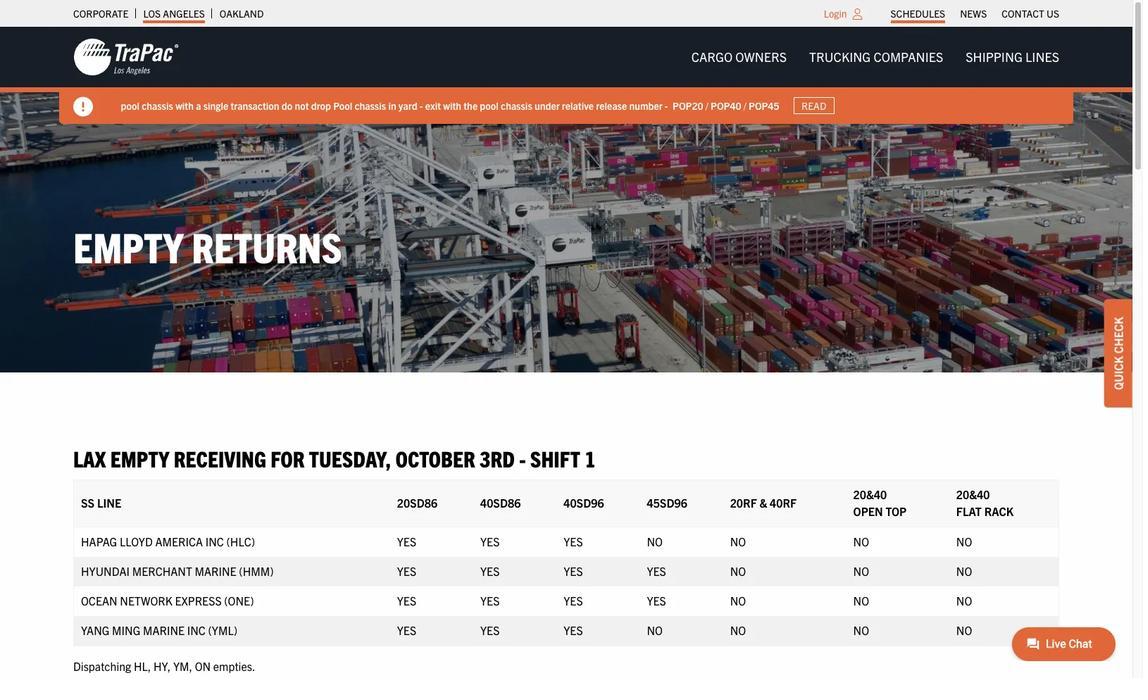 Task type: vqa. For each thing, say whether or not it's contained in the screenshot.
40SD96
yes



Task type: describe. For each thing, give the bounding box(es) containing it.
(yml)
[[208, 623, 237, 638]]

lloyd
[[120, 535, 153, 549]]

companies
[[874, 49, 944, 65]]

los angeles
[[143, 7, 205, 20]]

merchant
[[132, 564, 192, 578]]

(hlc)
[[226, 535, 255, 549]]

0 horizontal spatial -
[[420, 99, 423, 112]]

trucking companies
[[810, 49, 944, 65]]

shipping lines link
[[955, 43, 1071, 71]]

hapag lloyd america inc (hlc)
[[81, 535, 255, 549]]

do
[[282, 99, 293, 112]]

lines
[[1026, 49, 1060, 65]]

(hmm)
[[239, 564, 274, 578]]

release
[[597, 99, 628, 112]]

read
[[802, 99, 827, 112]]

contact us link
[[1002, 4, 1060, 23]]

1 with from the left
[[176, 99, 194, 112]]

3 chassis from the left
[[501, 99, 533, 112]]

quick
[[1112, 356, 1126, 390]]

relative
[[562, 99, 594, 112]]

the
[[464, 99, 478, 112]]

lax empty receiving           for tuesday, october 3rd              - shift 1
[[73, 445, 596, 472]]

shipping lines
[[966, 49, 1060, 65]]

ocean
[[81, 594, 117, 608]]

tuesday,
[[309, 445, 391, 472]]

drop
[[312, 99, 331, 112]]

schedules link
[[891, 4, 946, 23]]

1 chassis from the left
[[142, 99, 174, 112]]

ming
[[112, 623, 140, 638]]

2 chassis from the left
[[355, 99, 387, 112]]

line
[[97, 496, 121, 510]]

network
[[120, 594, 172, 608]]

under
[[535, 99, 560, 112]]

40rf
[[770, 496, 797, 510]]

not
[[295, 99, 309, 112]]

receiving
[[174, 445, 266, 472]]

1
[[585, 445, 596, 472]]

lax
[[73, 445, 106, 472]]

a
[[196, 99, 201, 112]]

2 with from the left
[[444, 99, 462, 112]]

1 / from the left
[[706, 99, 709, 112]]

(one)
[[224, 594, 254, 608]]

20&40 for open
[[854, 487, 887, 502]]

in
[[389, 99, 397, 112]]

marine for merchant
[[195, 564, 236, 578]]

20sd86
[[397, 496, 438, 510]]

hyundai merchant marine (hmm)
[[81, 564, 274, 578]]

news
[[960, 7, 987, 20]]

trucking
[[810, 49, 871, 65]]

login
[[824, 7, 847, 20]]

yang
[[81, 623, 110, 638]]

corporate
[[73, 7, 128, 20]]

corporate link
[[73, 4, 128, 23]]

inc for (yml)
[[187, 623, 206, 638]]

menu bar containing cargo owners
[[680, 43, 1071, 71]]

angeles
[[163, 7, 205, 20]]

on
[[195, 659, 211, 673]]

ocean network express (one)
[[81, 594, 254, 608]]

hl,
[[134, 659, 151, 673]]

empty returns
[[73, 221, 342, 272]]

news link
[[960, 4, 987, 23]]

yang ming marine inc (yml)
[[81, 623, 237, 638]]

quick check link
[[1105, 299, 1133, 407]]

1 horizontal spatial -
[[519, 445, 526, 472]]

hy,
[[154, 659, 171, 673]]

open
[[854, 504, 883, 518]]

express
[[175, 594, 222, 608]]

dispatching
[[73, 659, 131, 673]]

october
[[396, 445, 475, 472]]

dispatching hl, hy, ym, on empties.
[[73, 659, 255, 673]]

schedules
[[891, 7, 946, 20]]



Task type: locate. For each thing, give the bounding box(es) containing it.
marine down ocean network express (one) at left
[[143, 623, 185, 638]]

20&40
[[854, 487, 887, 502], [957, 487, 990, 502]]

single
[[204, 99, 229, 112]]

hyundai
[[81, 564, 130, 578]]

quick check
[[1112, 317, 1126, 390]]

empty
[[73, 221, 184, 272]]

1 horizontal spatial with
[[444, 99, 462, 112]]

contact
[[1002, 7, 1045, 20]]

-
[[420, 99, 423, 112], [665, 99, 669, 112], [519, 445, 526, 472]]

/
[[706, 99, 709, 112], [744, 99, 747, 112]]

marine for ming
[[143, 623, 185, 638]]

/ left pop45
[[744, 99, 747, 112]]

1 vertical spatial menu bar
[[680, 43, 1071, 71]]

shipping
[[966, 49, 1023, 65]]

0 horizontal spatial 20&40
[[854, 487, 887, 502]]

20rf
[[730, 496, 757, 510]]

banner containing cargo owners
[[0, 27, 1143, 124]]

chassis
[[142, 99, 174, 112], [355, 99, 387, 112], [501, 99, 533, 112]]

light image
[[853, 8, 863, 20]]

pop45
[[749, 99, 780, 112]]

0 horizontal spatial chassis
[[142, 99, 174, 112]]

with
[[176, 99, 194, 112], [444, 99, 462, 112]]

los
[[143, 7, 161, 20]]

yard
[[399, 99, 418, 112]]

los angeles link
[[143, 4, 205, 23]]

3rd
[[480, 445, 515, 472]]

cargo owners
[[692, 49, 787, 65]]

trucking companies link
[[798, 43, 955, 71]]

menu bar up shipping
[[884, 4, 1067, 23]]

1 horizontal spatial pool
[[480, 99, 499, 112]]

2 pool from the left
[[480, 99, 499, 112]]

us
[[1047, 7, 1060, 20]]

no
[[647, 535, 663, 549], [730, 535, 746, 549], [854, 535, 869, 549], [957, 535, 972, 549], [730, 564, 746, 578], [854, 564, 869, 578], [957, 564, 972, 578], [730, 594, 746, 608], [854, 594, 869, 608], [957, 594, 972, 608], [647, 623, 663, 638], [730, 623, 746, 638], [854, 623, 869, 638], [957, 623, 972, 638]]

1 vertical spatial marine
[[143, 623, 185, 638]]

returns
[[192, 221, 342, 272]]

oakland link
[[220, 4, 264, 23]]

read link
[[794, 97, 835, 114]]

0 horizontal spatial /
[[706, 99, 709, 112]]

contact us
[[1002, 7, 1060, 20]]

40sd86
[[480, 496, 521, 510]]

1 pool from the left
[[121, 99, 140, 112]]

flat
[[957, 504, 982, 518]]

shift
[[530, 445, 580, 472]]

1 horizontal spatial marine
[[195, 564, 236, 578]]

pool right the the
[[480, 99, 499, 112]]

cargo owners link
[[680, 43, 798, 71]]

20&40 up open at the right bottom of the page
[[854, 487, 887, 502]]

chassis left in
[[355, 99, 387, 112]]

0 horizontal spatial with
[[176, 99, 194, 112]]

america
[[155, 535, 203, 549]]

inc left (hlc)
[[206, 535, 224, 549]]

20&40 flat rack
[[957, 487, 1014, 518]]

ss line
[[81, 496, 121, 510]]

&
[[760, 496, 768, 510]]

pop20
[[673, 99, 704, 112]]

20&40 open top
[[854, 487, 907, 518]]

hapag
[[81, 535, 117, 549]]

40sd96
[[564, 496, 604, 510]]

pop40
[[711, 99, 742, 112]]

empty
[[110, 445, 169, 472]]

1 horizontal spatial 20&40
[[957, 487, 990, 502]]

- right number
[[665, 99, 669, 112]]

with left the the
[[444, 99, 462, 112]]

- right 3rd
[[519, 445, 526, 472]]

menu bar down light icon
[[680, 43, 1071, 71]]

0 vertical spatial inc
[[206, 535, 224, 549]]

2 horizontal spatial chassis
[[501, 99, 533, 112]]

/ left pop40
[[706, 99, 709, 112]]

20&40 for flat
[[957, 487, 990, 502]]

1 horizontal spatial /
[[744, 99, 747, 112]]

1 20&40 from the left
[[854, 487, 887, 502]]

los angeles image
[[73, 37, 179, 77]]

20&40 up the flat
[[957, 487, 990, 502]]

0 horizontal spatial marine
[[143, 623, 185, 638]]

pool
[[334, 99, 353, 112]]

menu bar
[[884, 4, 1067, 23], [680, 43, 1071, 71]]

pool right solid icon
[[121, 99, 140, 112]]

ss
[[81, 496, 95, 510]]

0 horizontal spatial pool
[[121, 99, 140, 112]]

for
[[271, 445, 305, 472]]

menu bar containing schedules
[[884, 4, 1067, 23]]

with left the a
[[176, 99, 194, 112]]

yes
[[397, 535, 416, 549], [480, 535, 500, 549], [564, 535, 583, 549], [397, 564, 416, 578], [480, 564, 500, 578], [564, 564, 583, 578], [647, 564, 666, 578], [397, 594, 416, 608], [480, 594, 500, 608], [564, 594, 583, 608], [647, 594, 666, 608], [397, 623, 416, 638], [480, 623, 500, 638], [564, 623, 583, 638]]

number
[[630, 99, 663, 112]]

20&40 inside 20&40 open top
[[854, 487, 887, 502]]

- left 'exit'
[[420, 99, 423, 112]]

inc left (yml)
[[187, 623, 206, 638]]

45sd96
[[647, 496, 688, 510]]

chassis left under
[[501, 99, 533, 112]]

pool chassis with a single transaction  do not drop pool chassis in yard -  exit with the pool chassis under relative release number -  pop20 / pop40 / pop45
[[121, 99, 780, 112]]

20&40 inside the 20&40 flat rack
[[957, 487, 990, 502]]

marine up express
[[195, 564, 236, 578]]

oakland
[[220, 7, 264, 20]]

2 horizontal spatial -
[[665, 99, 669, 112]]

1 horizontal spatial chassis
[[355, 99, 387, 112]]

2 / from the left
[[744, 99, 747, 112]]

chassis left the a
[[142, 99, 174, 112]]

0 vertical spatial marine
[[195, 564, 236, 578]]

pool
[[121, 99, 140, 112], [480, 99, 499, 112]]

solid image
[[73, 97, 93, 117]]

top
[[886, 504, 907, 518]]

2 20&40 from the left
[[957, 487, 990, 502]]

1 vertical spatial inc
[[187, 623, 206, 638]]

20rf & 40rf
[[730, 496, 797, 510]]

ym,
[[173, 659, 192, 673]]

0 vertical spatial menu bar
[[884, 4, 1067, 23]]

transaction
[[231, 99, 280, 112]]

exit
[[426, 99, 441, 112]]

empties.
[[213, 659, 255, 673]]

inc for (hlc)
[[206, 535, 224, 549]]

owners
[[736, 49, 787, 65]]

cargo
[[692, 49, 733, 65]]

marine
[[195, 564, 236, 578], [143, 623, 185, 638]]

banner
[[0, 27, 1143, 124]]



